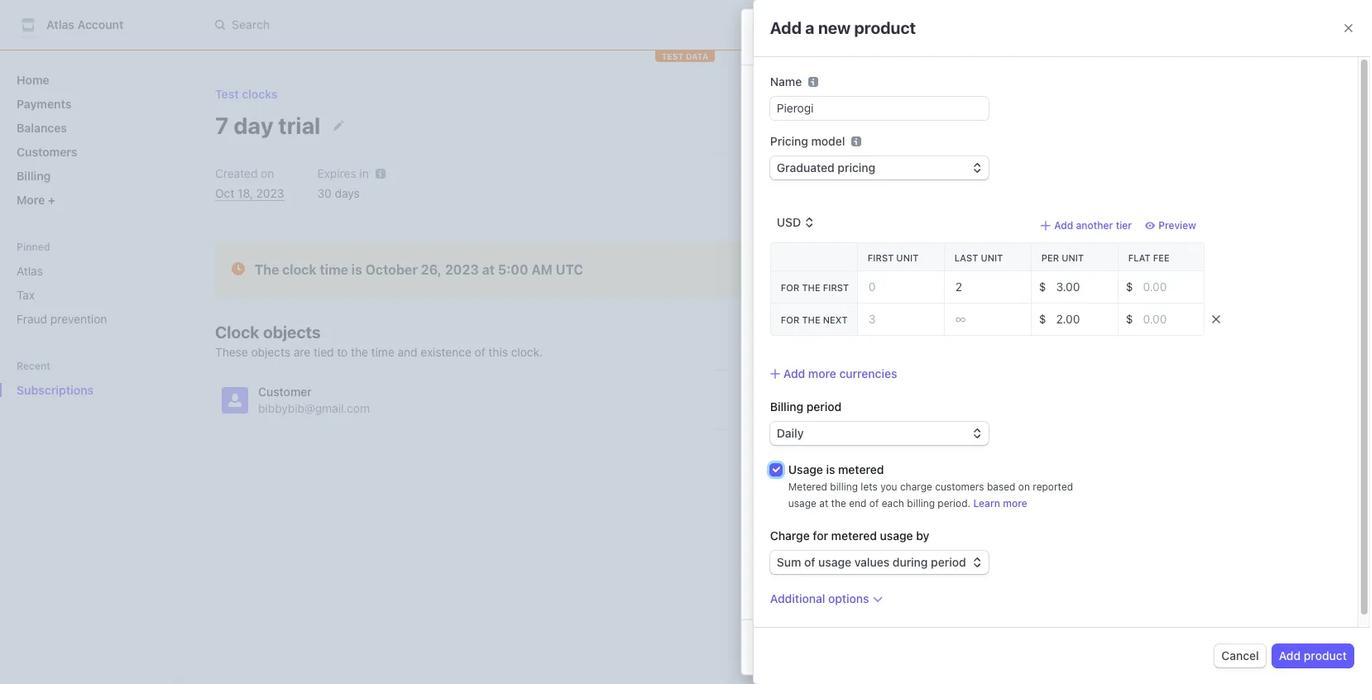 Task type: vqa. For each thing, say whether or not it's contained in the screenshot.
first SHORTCUTS element from the bottom
no



Task type: describe. For each thing, give the bounding box(es) containing it.
recent navigation links element
[[0, 359, 182, 404]]

add left coupon
[[1042, 472, 1063, 486]]

usd button
[[770, 209, 821, 236]]

fraud prevention link
[[10, 305, 169, 333]]

first
[[868, 252, 894, 263]]

1 vertical spatial bibbybib@gmail.com
[[258, 401, 370, 415]]

tax
[[17, 288, 35, 302]]

30 days
[[317, 186, 360, 200]]

clocks
[[242, 87, 278, 101]]

period.
[[938, 497, 971, 510]]

0 horizontal spatial time
[[320, 262, 348, 277]]

1 horizontal spatial more
[[1003, 497, 1028, 510]]

oct 18, 2023 button
[[215, 185, 284, 202]]

charge for metered usage by
[[770, 529, 930, 543]]

these
[[215, 345, 248, 359]]

flat fee
[[1129, 252, 1170, 263]]

learn for the left learn more link
[[974, 497, 1001, 510]]

svg image
[[780, 542, 790, 552]]

1 vertical spatial learn more
[[974, 497, 1028, 510]]

for for for the first
[[781, 282, 800, 293]]

by
[[916, 529, 930, 543]]

0 vertical spatial objects
[[263, 323, 321, 342]]

customer bibbybib@gmail.com
[[258, 385, 370, 415]]

1 horizontal spatial usage
[[880, 529, 913, 543]]

of inside clock objects these objects are tied to the time and existence of this clock.
[[475, 345, 486, 359]]

each
[[882, 497, 904, 510]]

and
[[398, 345, 418, 359]]

home
[[17, 73, 49, 87]]

1 horizontal spatial 0.00 text field
[[1133, 272, 1206, 302]]

generated.
[[986, 569, 1042, 583]]

automatically
[[1226, 322, 1297, 336]]

learn for top learn more link
[[1119, 262, 1150, 276]]

on inside metered billing lets you charge customers based on reported usage at the end of each billing period.
[[1019, 481, 1030, 493]]

days inside create a test subscription dialog
[[832, 603, 862, 617]]

utc
[[556, 262, 583, 277]]

customers
[[17, 145, 77, 159]]

usage
[[789, 463, 823, 477]]

oct inside created on oct 18, 2023
[[215, 186, 235, 200]]

preview
[[1159, 219, 1197, 232]]

start date field
[[792, 285, 867, 301]]

0 vertical spatial billing
[[830, 481, 858, 493]]

advance
[[1194, 262, 1242, 276]]

test clocks
[[215, 87, 278, 101]]

0 vertical spatial product
[[855, 18, 916, 37]]

usage inside metered billing lets you charge customers based on reported usage at the end of each billing period.
[[789, 497, 817, 510]]

atlas link
[[10, 257, 169, 285]]

product inside create a test subscription dialog
[[798, 450, 840, 463]]

free
[[774, 603, 801, 617]]

cancel
[[1222, 649, 1259, 663]]

customers link
[[10, 138, 169, 166]]

created
[[215, 166, 258, 180]]

0 horizontal spatial trial
[[278, 111, 321, 139]]

will
[[950, 569, 967, 583]]

usd
[[777, 215, 801, 229]]

duration
[[774, 255, 828, 269]]

pricing for pricing
[[774, 322, 818, 337]]

last unit
[[955, 252, 1003, 263]]

info image
[[852, 137, 862, 146]]

tier
[[1116, 219, 1132, 232]]

fee
[[1153, 252, 1170, 263]]

test
[[662, 51, 684, 61]]

0 vertical spatial is
[[352, 262, 362, 277]]

data
[[686, 51, 709, 61]]

bill
[[774, 509, 793, 524]]

pricing model
[[770, 134, 845, 148]]

coupon
[[1066, 472, 1106, 486]]

add up metered
[[774, 450, 795, 463]]

usage is metered
[[789, 463, 884, 477]]

expires in
[[317, 166, 369, 180]]

1 vertical spatial add product button
[[1273, 645, 1354, 668]]

on inside created on oct 18, 2023
[[261, 166, 274, 180]]

pricing for pricing model
[[770, 134, 808, 148]]

1 vertical spatial add product
[[1279, 649, 1347, 663]]

for the next
[[781, 314, 848, 325]]

a for add
[[806, 18, 815, 37]]

for the first
[[781, 282, 849, 293]]

prevention
[[50, 312, 107, 326]]

the inside create a test subscription dialog
[[865, 569, 882, 583]]

of inside metered billing lets you charge customers based on reported usage at the end of each billing period.
[[870, 497, 879, 510]]

clock
[[215, 323, 259, 342]]

lets
[[861, 481, 878, 493]]

add coupon
[[1042, 472, 1106, 486]]

be
[[970, 569, 983, 583]]

oct inside 'button'
[[796, 540, 815, 554]]

2023 inside created on oct 18, 2023
[[256, 186, 284, 200]]

created on oct 18, 2023
[[215, 166, 284, 200]]

create
[[758, 27, 808, 46]]

atlas account button
[[17, 13, 140, 36]]

0 horizontal spatial add product button
[[774, 449, 840, 465]]

core navigation links element
[[10, 66, 169, 214]]

charge
[[900, 481, 933, 493]]

0 horizontal spatial 0.00 text field
[[1046, 272, 1115, 302]]

cancel button
[[1215, 645, 1266, 668]]

18,
[[238, 186, 253, 200]]

payments link
[[10, 90, 169, 118]]

5:00
[[498, 262, 528, 277]]

name
[[770, 74, 802, 89]]

1 vertical spatial billing
[[907, 497, 935, 510]]

0 horizontal spatial learn more link
[[974, 497, 1028, 511]]

collect
[[1166, 322, 1203, 336]]

oct 26, 2023 button
[[774, 536, 873, 558]]

test
[[825, 27, 854, 46]]

add left another
[[1055, 219, 1074, 232]]

is for usage
[[826, 463, 835, 477]]

1 horizontal spatial 0.00 text field
[[1133, 305, 1206, 334]]

per unit
[[1042, 252, 1084, 263]]

create a test subscription
[[758, 27, 953, 46]]

1 vertical spatial 0.00 text field
[[1046, 305, 1115, 334]]

end date field
[[879, 285, 954, 301]]

customer for customer bibbybib@gmail.com
[[258, 385, 312, 399]]

Search search field
[[205, 10, 672, 40]]

30
[[317, 186, 332, 200]]

add up billing period
[[784, 367, 805, 381]]

next inside create a test subscription dialog
[[885, 569, 908, 583]]

billing period
[[770, 400, 842, 414]]

unit for first unit
[[897, 252, 919, 263]]

pinned element
[[10, 257, 169, 333]]

the left the first
[[802, 282, 821, 293]]

am
[[532, 262, 553, 277]]

bob
[[758, 140, 778, 154]]

metered for is
[[838, 463, 884, 477]]



Task type: locate. For each thing, give the bounding box(es) containing it.
1 horizontal spatial next
[[885, 569, 908, 583]]

1 horizontal spatial billing
[[907, 497, 935, 510]]

customer down are at bottom left
[[258, 385, 312, 399]]

1 vertical spatial trial
[[804, 603, 829, 617]]

0 horizontal spatial 2023
[[256, 186, 284, 200]]

learn more down preview button
[[1119, 262, 1181, 276]]

a for create
[[812, 27, 821, 46]]

0 horizontal spatial billing
[[830, 481, 858, 493]]

0 vertical spatial learn more link
[[1119, 262, 1181, 278]]

oct left 18,
[[215, 186, 235, 200]]

None text field
[[946, 272, 1029, 302], [859, 305, 942, 334], [946, 272, 1029, 302], [859, 305, 942, 334]]

another
[[1076, 219, 1113, 232]]

is for this
[[799, 569, 807, 583]]

learn more down based
[[974, 497, 1028, 510]]

0 vertical spatial add product button
[[774, 449, 840, 465]]

add
[[770, 18, 802, 37], [1055, 219, 1074, 232], [784, 367, 805, 381], [774, 450, 795, 463], [1042, 472, 1063, 486], [1279, 649, 1301, 663]]

next down start date field
[[823, 314, 848, 325]]

1 vertical spatial is
[[826, 463, 835, 477]]

is inside create a test subscription dialog
[[799, 569, 807, 583]]

customer inside customer bibbybib@gmail.com
[[258, 385, 312, 399]]

0 horizontal spatial product
[[798, 450, 840, 463]]

add another tier button
[[1041, 219, 1132, 233]]

2 horizontal spatial 2023
[[838, 540, 867, 554]]

starting
[[796, 509, 845, 524]]

the inside metered billing lets you charge customers based on reported usage at the end of each billing period.
[[831, 497, 847, 510]]

atlas for atlas account
[[46, 17, 74, 31]]

26, up the also
[[818, 540, 836, 554]]

on right based
[[1019, 481, 1030, 493]]

expires
[[317, 166, 356, 180]]

0 horizontal spatial customer
[[258, 385, 312, 399]]

0 horizontal spatial unit
[[897, 252, 919, 263]]

on up oct 18, 2023 button
[[261, 166, 274, 180]]

0 horizontal spatial of
[[475, 345, 486, 359]]

oct right svg image
[[796, 540, 815, 554]]

the right to
[[351, 345, 368, 359]]

learn more link down based
[[974, 497, 1028, 511]]

bibbybib@gmail.com down tied
[[258, 401, 370, 415]]

metered for for
[[831, 529, 877, 543]]

7 day trial
[[215, 111, 321, 139]]

atlas for atlas
[[17, 264, 43, 278]]

time right advance
[[1245, 262, 1269, 276]]

at inside metered billing lets you charge customers based on reported usage at the end of each billing period.
[[820, 497, 829, 510]]

2 horizontal spatial is
[[826, 463, 835, 477]]

bibbybib@gmail.com bob hopkins
[[758, 124, 869, 154]]

add product inside create a test subscription dialog
[[774, 450, 840, 463]]

first
[[823, 282, 849, 293]]

0 horizontal spatial next
[[823, 314, 848, 325]]

add product
[[774, 450, 840, 463], [1279, 649, 1347, 663]]

time right clock
[[320, 262, 348, 277]]

learn down based
[[974, 497, 1001, 510]]

atlas inside button
[[46, 17, 74, 31]]

0 vertical spatial add product
[[774, 450, 840, 463]]

at down metered
[[820, 497, 829, 510]]

of right "end"
[[870, 497, 879, 510]]

0 horizontal spatial usage
[[789, 497, 817, 510]]

objects
[[263, 323, 321, 342], [251, 345, 290, 359]]

of
[[475, 345, 486, 359], [870, 497, 879, 510]]

26, right the october
[[421, 262, 442, 277]]

learn more link down preview button
[[1119, 262, 1181, 278]]

0 vertical spatial bibbybib@gmail.com
[[758, 124, 869, 138]]

0 vertical spatial metered
[[838, 463, 884, 477]]

this
[[489, 345, 508, 359]]

0 horizontal spatial on
[[261, 166, 274, 180]]

for down the duration
[[781, 282, 800, 293]]

bibbybib@gmail.com inside create a test subscription dialog
[[758, 124, 869, 138]]

customer inside create a test subscription dialog
[[758, 83, 832, 102]]

0 horizontal spatial bibbybib@gmail.com
[[258, 401, 370, 415]]

based
[[987, 481, 1016, 493]]

the
[[255, 262, 279, 277]]

unit for per unit
[[1062, 252, 1084, 263]]

atlas down pinned
[[17, 264, 43, 278]]

0.00 text field down per unit
[[1046, 305, 1115, 334]]

account
[[77, 17, 124, 31]]

unit for last unit
[[981, 252, 1003, 263]]

2 for from the top
[[781, 314, 800, 325]]

test clocks link
[[215, 87, 278, 101]]

1 vertical spatial pricing
[[774, 322, 818, 337]]

pinned navigation links element
[[10, 240, 169, 333]]

1 horizontal spatial on
[[1019, 481, 1030, 493]]

a left new
[[806, 18, 815, 37]]

payments
[[17, 97, 71, 111]]

time inside button
[[1245, 262, 1269, 276]]

billing for billing
[[17, 169, 51, 183]]

1 vertical spatial of
[[870, 497, 879, 510]]

metered
[[789, 481, 828, 493]]

2 vertical spatial product
[[1304, 649, 1347, 663]]

add product up metered
[[774, 450, 840, 463]]

1 horizontal spatial atlas
[[46, 17, 74, 31]]

Premium Plan, sunglasses, etc. text field
[[770, 97, 989, 120]]

tied
[[314, 345, 334, 359]]

0 horizontal spatial is
[[352, 262, 362, 277]]

2023 up when
[[838, 540, 867, 554]]

at left the 5:00
[[482, 262, 495, 277]]

customer for customer
[[758, 83, 832, 102]]

next left invoice
[[885, 569, 908, 583]]

1 horizontal spatial bibbybib@gmail.com
[[758, 124, 869, 138]]

unit right per
[[1062, 252, 1084, 263]]

in
[[360, 166, 369, 180]]

0.00 text field down fee
[[1133, 305, 1206, 334]]

the inside clock objects these objects are tied to the time and existence of this clock.
[[351, 345, 368, 359]]

to
[[337, 345, 348, 359]]

0 vertical spatial next
[[823, 314, 848, 325]]

the left "end"
[[831, 497, 847, 510]]

this
[[774, 569, 796, 583]]

the right when
[[865, 569, 882, 583]]

advance time
[[1194, 262, 1269, 276]]

is right usage
[[826, 463, 835, 477]]

tax
[[1206, 322, 1223, 336]]

unit right first
[[897, 252, 919, 263]]

is left the october
[[352, 262, 362, 277]]

1 vertical spatial for
[[781, 314, 800, 325]]

for
[[813, 529, 828, 543]]

1 vertical spatial atlas
[[17, 264, 43, 278]]

pinned
[[17, 241, 50, 253]]

atlas inside pinned element
[[17, 264, 43, 278]]

2023 right 18,
[[256, 186, 284, 200]]

1 horizontal spatial learn
[[1119, 262, 1150, 276]]

usage left by
[[880, 529, 913, 543]]

1 horizontal spatial 26,
[[818, 540, 836, 554]]

1 horizontal spatial at
[[820, 497, 829, 510]]

metered down "end"
[[831, 529, 877, 543]]

0.00 text field down fee
[[1133, 272, 1206, 302]]

0 vertical spatial atlas
[[46, 17, 74, 31]]

2 vertical spatial more
[[1003, 497, 1028, 510]]

more
[[17, 193, 48, 207]]

more down based
[[1003, 497, 1028, 510]]

more button
[[10, 186, 169, 214]]

1 horizontal spatial billing
[[770, 400, 804, 414]]

for down svg icon on the top right
[[781, 314, 800, 325]]

add product button
[[774, 449, 840, 465], [1273, 645, 1354, 668]]

billing down charge
[[907, 497, 935, 510]]

2 horizontal spatial more
[[1153, 262, 1181, 276]]

unit right last
[[981, 252, 1003, 263]]

more up period
[[808, 367, 837, 381]]

billing
[[830, 481, 858, 493], [907, 497, 935, 510]]

test
[[215, 87, 239, 101]]

preview button
[[1145, 219, 1197, 233]]

period
[[807, 400, 842, 414]]

clock.
[[511, 345, 543, 359]]

0 horizontal spatial oct
[[215, 186, 235, 200]]

svg image
[[781, 288, 791, 298]]

0 vertical spatial learn more
[[1119, 262, 1181, 276]]

of left this
[[475, 345, 486, 359]]

billing link
[[10, 162, 169, 190]]

add coupon button
[[1042, 471, 1106, 488]]

trial inside create a test subscription dialog
[[804, 603, 829, 617]]

you
[[881, 481, 898, 493]]

1 vertical spatial at
[[820, 497, 829, 510]]

customer
[[758, 83, 832, 102], [258, 385, 312, 399]]

2 unit from the left
[[981, 252, 1003, 263]]

additional
[[770, 592, 825, 606]]

7
[[215, 111, 229, 139]]

trial right day
[[278, 111, 321, 139]]

objects left are at bottom left
[[251, 345, 290, 359]]

2 horizontal spatial time
[[1245, 262, 1269, 276]]

1 horizontal spatial time
[[371, 345, 395, 359]]

the
[[802, 282, 821, 293], [802, 314, 821, 325], [351, 345, 368, 359], [831, 497, 847, 510], [865, 569, 882, 583]]

add product button up metered
[[774, 449, 840, 465]]

per
[[1042, 252, 1059, 263]]

0 horizontal spatial at
[[482, 262, 495, 277]]

0 horizontal spatial more
[[808, 367, 837, 381]]

1 unit from the left
[[897, 252, 919, 263]]

26, inside 'button'
[[818, 540, 836, 554]]

1 vertical spatial 2023
[[445, 262, 479, 277]]

1 horizontal spatial unit
[[981, 252, 1003, 263]]

last
[[955, 252, 978, 263]]

fraud prevention
[[17, 312, 107, 326]]

subscription
[[858, 27, 953, 46]]

1 vertical spatial billing
[[770, 400, 804, 414]]

a inside dialog
[[812, 27, 821, 46]]

0 vertical spatial 0.00 text field
[[1133, 272, 1206, 302]]

1 horizontal spatial is
[[799, 569, 807, 583]]

0.00 text field
[[1046, 272, 1115, 302], [1133, 305, 1206, 334]]

1 horizontal spatial learn more
[[1119, 262, 1181, 276]]

end
[[849, 497, 867, 510]]

1 horizontal spatial trial
[[804, 603, 829, 617]]

2023 inside 'button'
[[838, 540, 867, 554]]

0 vertical spatial more
[[1153, 262, 1181, 276]]

day
[[234, 111, 274, 139]]

bill  starting
[[774, 509, 845, 524]]

for
[[781, 282, 800, 293], [781, 314, 800, 325]]

0 horizontal spatial atlas
[[17, 264, 43, 278]]

2 vertical spatial 2023
[[838, 540, 867, 554]]

options
[[828, 592, 869, 606]]

billing down 'usage is metered'
[[830, 481, 858, 493]]

0 vertical spatial 0.00 text field
[[1046, 272, 1115, 302]]

atlas left account
[[46, 17, 74, 31]]

first unit
[[868, 252, 919, 263]]

$ button
[[1033, 272, 1046, 302], [1120, 272, 1133, 302], [1033, 305, 1046, 334], [1120, 305, 1133, 334]]

1 horizontal spatial product
[[855, 18, 916, 37]]

days
[[335, 186, 360, 200], [832, 603, 862, 617]]

atlas account
[[46, 17, 124, 31]]

0 vertical spatial pricing
[[770, 134, 808, 148]]

1 horizontal spatial add product button
[[1273, 645, 1354, 668]]

currencies
[[840, 367, 897, 381]]

1 horizontal spatial 2023
[[445, 262, 479, 277]]

billing left period
[[770, 400, 804, 414]]

info element
[[852, 137, 862, 146]]

1 vertical spatial more
[[808, 367, 837, 381]]

0 horizontal spatial learn
[[974, 497, 1001, 510]]

more right flat
[[1153, 262, 1181, 276]]

1 vertical spatial learn more link
[[974, 497, 1028, 511]]

time left and
[[371, 345, 395, 359]]

create a test subscription dialog
[[719, 8, 1370, 684]]

days down when
[[832, 603, 862, 617]]

1 vertical spatial next
[[885, 569, 908, 583]]

a left test
[[812, 27, 821, 46]]

1 vertical spatial objects
[[251, 345, 290, 359]]

the down for the first
[[802, 314, 821, 325]]

0 vertical spatial days
[[335, 186, 360, 200]]

1 vertical spatial learn
[[974, 497, 1001, 510]]

1 horizontal spatial of
[[870, 497, 879, 510]]

customer up the pricing model
[[758, 83, 832, 102]]

0 horizontal spatial days
[[335, 186, 360, 200]]

1 vertical spatial 0.00 text field
[[1133, 305, 1206, 334]]

are
[[294, 345, 310, 359]]

additional options
[[770, 592, 869, 606]]

add another tier
[[1055, 219, 1132, 232]]

1 for from the top
[[781, 282, 800, 293]]

metered up lets
[[838, 463, 884, 477]]

billing inside core navigation links element
[[17, 169, 51, 183]]

0 horizontal spatial 0.00 text field
[[1046, 305, 1115, 334]]

26,
[[421, 262, 442, 277], [818, 540, 836, 554]]

1 vertical spatial metered
[[831, 529, 877, 543]]

0 vertical spatial billing
[[17, 169, 51, 183]]

bibbybib@gmail.com
[[758, 124, 869, 138], [258, 401, 370, 415]]

learn left fee
[[1119, 262, 1150, 276]]

2 vertical spatial is
[[799, 569, 807, 583]]

more inside button
[[808, 367, 837, 381]]

a
[[806, 18, 815, 37], [812, 27, 821, 46]]

free trial days
[[774, 603, 862, 617]]

3 unit from the left
[[1062, 252, 1084, 263]]

customers
[[935, 481, 984, 493]]

clock objects these objects are tied to the time and existence of this clock.
[[215, 323, 543, 359]]

additional options button
[[770, 591, 883, 607]]

0.00 text field
[[1133, 272, 1206, 302], [1046, 305, 1115, 334]]

test data
[[662, 51, 709, 61]]

time inside clock objects these objects are tied to the time and existence of this clock.
[[371, 345, 395, 359]]

on
[[261, 166, 274, 180], [1019, 481, 1030, 493]]

0 horizontal spatial learn more
[[974, 497, 1028, 510]]

0 horizontal spatial add product
[[774, 450, 840, 463]]

clock
[[282, 262, 317, 277]]

usage down metered
[[789, 497, 817, 510]]

0 vertical spatial for
[[781, 282, 800, 293]]

0 vertical spatial 2023
[[256, 186, 284, 200]]

objects up are at bottom left
[[263, 323, 321, 342]]

2023 left the 5:00
[[445, 262, 479, 277]]

learn
[[1119, 262, 1150, 276], [974, 497, 1001, 510]]

add product right "cancel"
[[1279, 649, 1347, 663]]

1 vertical spatial on
[[1019, 481, 1030, 493]]

add product button right cancel button
[[1273, 645, 1354, 668]]

0 vertical spatial trial
[[278, 111, 321, 139]]

new
[[818, 18, 851, 37]]

pricing down svg icon on the top right
[[774, 322, 818, 337]]

1 horizontal spatial learn more link
[[1119, 262, 1181, 278]]

add left new
[[770, 18, 802, 37]]

hopkins
[[781, 140, 824, 154]]

0 horizontal spatial 26,
[[421, 262, 442, 277]]

0 vertical spatial on
[[261, 166, 274, 180]]

learn more link
[[1119, 262, 1181, 278], [974, 497, 1028, 511]]

collect tax automatically
[[1166, 322, 1297, 336]]

the clock time is october 26, 2023 at 5:00 am utc
[[255, 262, 583, 277]]

0 vertical spatial at
[[482, 262, 495, 277]]

bibbybib@gmail.com up hopkins
[[758, 124, 869, 138]]

None text field
[[859, 272, 942, 302], [946, 305, 1029, 334], [859, 272, 942, 302], [946, 305, 1029, 334]]

1 vertical spatial product
[[798, 450, 840, 463]]

is left the also
[[799, 569, 807, 583]]

0 vertical spatial learn
[[1119, 262, 1150, 276]]

days down expires in
[[335, 186, 360, 200]]

for for for the next
[[781, 314, 800, 325]]

pricing left model
[[770, 134, 808, 148]]

1 vertical spatial oct
[[796, 540, 815, 554]]

trial right free
[[804, 603, 829, 617]]

pricing inside create a test subscription dialog
[[774, 322, 818, 337]]

when
[[834, 569, 862, 583]]

product
[[774, 364, 819, 375]]

1 horizontal spatial days
[[832, 603, 862, 617]]

billing up more in the left top of the page
[[17, 169, 51, 183]]

2 horizontal spatial product
[[1304, 649, 1347, 663]]

0.00 text field down per unit
[[1046, 272, 1115, 302]]

add right "cancel"
[[1279, 649, 1301, 663]]

billing for billing period
[[770, 400, 804, 414]]



